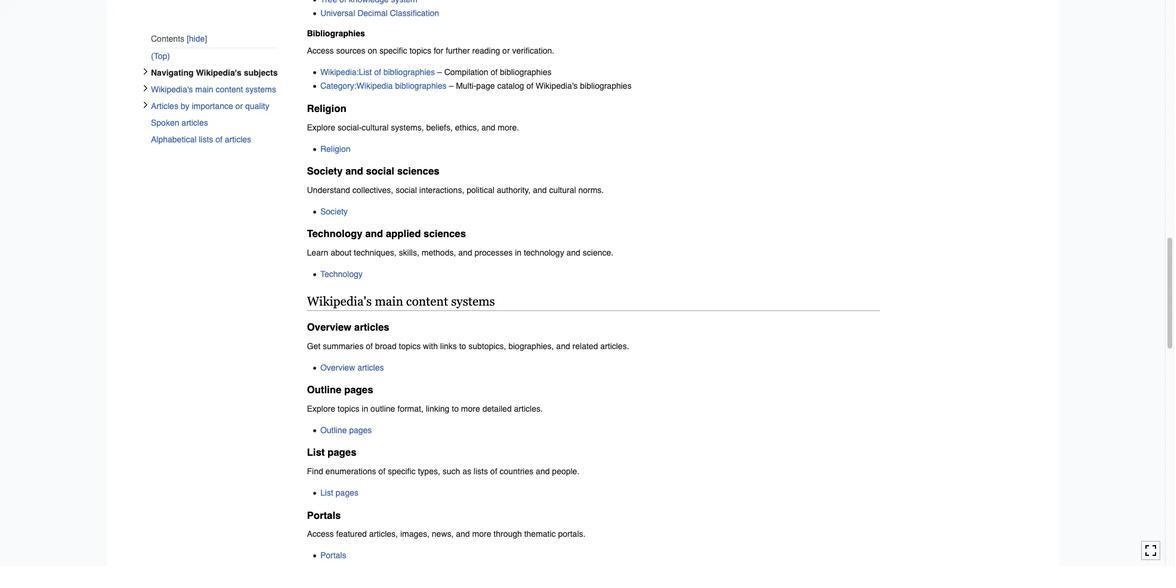 Task type: locate. For each thing, give the bounding box(es) containing it.
page
[[476, 81, 495, 91]]

more left through
[[472, 530, 491, 540]]

wikipedia's
[[196, 68, 241, 78], [536, 81, 578, 91], [151, 85, 193, 94], [307, 295, 372, 309]]

with
[[423, 342, 438, 351]]

0 vertical spatial sciences
[[397, 165, 439, 177]]

1 vertical spatial x small image
[[142, 102, 149, 109]]

biographies,
[[508, 342, 554, 351]]

lists
[[198, 135, 213, 145], [474, 467, 488, 477]]

0 horizontal spatial articles.
[[514, 404, 543, 414]]

social for and
[[366, 165, 394, 177]]

of left countries
[[490, 467, 497, 477]]

to right linking
[[452, 404, 459, 414]]

bibliographies
[[383, 67, 435, 77], [500, 67, 552, 77], [395, 81, 447, 91], [580, 81, 632, 91]]

0 horizontal spatial to
[[452, 404, 459, 414]]

universal decimal classification link
[[320, 9, 439, 18]]

universal
[[320, 9, 355, 18]]

0 vertical spatial to
[[459, 342, 466, 351]]

content up with
[[406, 295, 448, 309]]

1 horizontal spatial lists
[[474, 467, 488, 477]]

specific left types,
[[388, 467, 416, 477]]

1 vertical spatial articles.
[[514, 404, 543, 414]]

outline pages down overview articles 'link'
[[307, 384, 373, 396]]

1 vertical spatial main
[[375, 295, 403, 309]]

0 vertical spatial access
[[307, 46, 334, 55]]

in right processes
[[515, 248, 521, 258]]

–
[[437, 67, 442, 77], [449, 81, 454, 91]]

portals
[[307, 510, 341, 522], [320, 552, 346, 561]]

outline up enumerations
[[320, 426, 347, 435]]

0 horizontal spatial –
[[437, 67, 442, 77]]

reading
[[472, 46, 500, 55]]

religion link
[[320, 144, 350, 154]]

0 vertical spatial specific
[[379, 46, 407, 55]]

0 vertical spatial explore
[[307, 123, 335, 132]]

1 horizontal spatial articles.
[[600, 342, 629, 351]]

0 vertical spatial cultural
[[362, 123, 389, 132]]

hide button
[[186, 34, 207, 44]]

main up the articles by importance or quality
[[195, 85, 213, 94]]

articles down 'spoken articles' link
[[224, 135, 251, 145]]

1 explore from the top
[[307, 123, 335, 132]]

0 vertical spatial lists
[[198, 135, 213, 145]]

authority,
[[497, 185, 531, 195]]

more
[[461, 404, 480, 414], [472, 530, 491, 540]]

access up portals link
[[307, 530, 334, 540]]

specific right on
[[379, 46, 407, 55]]

learn
[[307, 248, 328, 258]]

1 vertical spatial overview
[[320, 363, 355, 373]]

0 vertical spatial x small image
[[142, 85, 149, 92]]

or
[[502, 46, 510, 55], [235, 102, 243, 111]]

techniques,
[[354, 248, 397, 258]]

wikipedia:list of bibliographies – compilation of bibliographies category:wikipedia bibliographies – multi-page catalog of wikipedia's bibliographies
[[320, 67, 632, 91]]

of left broad
[[366, 342, 373, 351]]

2 explore from the top
[[307, 404, 335, 414]]

explore up religion link
[[307, 123, 335, 132]]

and up 'techniques,'
[[365, 228, 383, 240]]

(top)
[[151, 52, 170, 61]]

0 horizontal spatial main
[[195, 85, 213, 94]]

and
[[481, 123, 495, 132], [345, 165, 363, 177], [533, 185, 547, 195], [365, 228, 383, 240], [458, 248, 472, 258], [566, 248, 580, 258], [556, 342, 570, 351], [536, 467, 550, 477], [456, 530, 470, 540]]

0 horizontal spatial social
[[366, 165, 394, 177]]

1 vertical spatial society
[[320, 207, 348, 216]]

and right authority, on the left of page
[[533, 185, 547, 195]]

pages
[[344, 384, 373, 396], [349, 426, 372, 435], [328, 447, 356, 459], [336, 489, 358, 498]]

featured
[[336, 530, 367, 540]]

0 vertical spatial content
[[215, 85, 243, 94]]

pages up enumerations
[[328, 447, 356, 459]]

0 vertical spatial portals
[[307, 510, 341, 522]]

portals.
[[558, 530, 585, 540]]

0 horizontal spatial or
[[235, 102, 243, 111]]

1 vertical spatial or
[[235, 102, 243, 111]]

0 horizontal spatial in
[[362, 404, 368, 414]]

overview articles up summaries
[[307, 321, 389, 333]]

social
[[366, 165, 394, 177], [396, 185, 417, 195]]

social up 'collectives,'
[[366, 165, 394, 177]]

subtopics,
[[468, 342, 506, 351]]

1 vertical spatial technology
[[320, 270, 363, 279]]

1 horizontal spatial to
[[459, 342, 466, 351]]

understand
[[307, 185, 350, 195]]

articles.
[[600, 342, 629, 351], [514, 404, 543, 414]]

overview
[[307, 321, 351, 333], [320, 363, 355, 373]]

navigating wikipedia's subjects
[[151, 68, 277, 78]]

portals down list pages "link"
[[307, 510, 341, 522]]

0 vertical spatial technology
[[307, 228, 362, 240]]

cultural left the norms.
[[549, 185, 576, 195]]

1 horizontal spatial social
[[396, 185, 417, 195]]

technology for technology and applied sciences
[[307, 228, 362, 240]]

explore up outline pages link
[[307, 404, 335, 414]]

1 vertical spatial social
[[396, 185, 417, 195]]

list
[[307, 447, 325, 459], [320, 489, 333, 498]]

sciences up methods, at the top of page
[[424, 228, 466, 240]]

wikipedia's down verification.
[[536, 81, 578, 91]]

wikipedia's main content systems up broad
[[307, 295, 495, 309]]

outline pages up enumerations
[[320, 426, 372, 435]]

0 horizontal spatial content
[[215, 85, 243, 94]]

interactions,
[[419, 185, 464, 195]]

systems,
[[391, 123, 424, 132]]

lists down 'spoken articles' link
[[198, 135, 213, 145]]

technology for "technology" link
[[320, 270, 363, 279]]

x small image
[[142, 85, 149, 92], [142, 102, 149, 109]]

x small image down x small image
[[142, 85, 149, 92]]

systems up get summaries of broad topics with links to subtopics, biographies, and related articles.
[[451, 295, 495, 309]]

overview articles down summaries
[[320, 363, 384, 373]]

topics up outline pages link
[[338, 404, 359, 414]]

collectives,
[[352, 185, 393, 195]]

and right news,
[[456, 530, 470, 540]]

access for access featured articles, images, news, and more through thematic portals.
[[307, 530, 334, 540]]

outline pages link
[[320, 426, 372, 435]]

0 vertical spatial outline pages
[[307, 384, 373, 396]]

sciences
[[397, 165, 439, 177], [424, 228, 466, 240]]

1 horizontal spatial in
[[515, 248, 521, 258]]

1 horizontal spatial main
[[375, 295, 403, 309]]

navigating
[[151, 68, 193, 78]]

category:wikipedia
[[320, 81, 393, 91]]

1 horizontal spatial wikipedia's main content systems
[[307, 295, 495, 309]]

0 vertical spatial or
[[502, 46, 510, 55]]

more left "detailed"
[[461, 404, 480, 414]]

explore for explore topics in outline format, linking to more detailed articles.
[[307, 404, 335, 414]]

1 vertical spatial –
[[449, 81, 454, 91]]

systems down subjects
[[245, 85, 276, 94]]

1 vertical spatial in
[[362, 404, 368, 414]]

religion up social-
[[307, 102, 346, 114]]

1 horizontal spatial or
[[502, 46, 510, 55]]

list pages
[[307, 447, 356, 459], [320, 489, 358, 498]]

norms.
[[578, 185, 604, 195]]

catalog
[[497, 81, 524, 91]]

subjects
[[244, 68, 277, 78]]

0 horizontal spatial wikipedia's main content systems
[[151, 85, 276, 94]]

list pages down enumerations
[[320, 489, 358, 498]]

category:wikipedia bibliographies link
[[320, 81, 447, 91]]

overview articles link
[[320, 363, 384, 373]]

contents hide
[[151, 34, 205, 44]]

specific for topics
[[379, 46, 407, 55]]

cultural
[[362, 123, 389, 132], [549, 185, 576, 195]]

1 vertical spatial to
[[452, 404, 459, 414]]

and left related
[[556, 342, 570, 351]]

list up find
[[307, 447, 325, 459]]

access featured articles, images, news, and more through thematic portals.
[[307, 530, 585, 540]]

pages down outline
[[349, 426, 372, 435]]

1 vertical spatial access
[[307, 530, 334, 540]]

further
[[446, 46, 470, 55]]

society up understand
[[307, 165, 343, 177]]

hide
[[189, 34, 205, 44]]

0 horizontal spatial systems
[[245, 85, 276, 94]]

x small image for wikipedia's
[[142, 85, 149, 92]]

1 horizontal spatial cultural
[[549, 185, 576, 195]]

topics left with
[[399, 342, 421, 351]]

of
[[374, 67, 381, 77], [491, 67, 498, 77], [526, 81, 533, 91], [215, 135, 222, 145], [366, 342, 373, 351], [378, 467, 385, 477], [490, 467, 497, 477]]

topics for specific
[[410, 46, 431, 55]]

1 horizontal spatial systems
[[451, 295, 495, 309]]

list down find
[[320, 489, 333, 498]]

content down navigating wikipedia's subjects link
[[215, 85, 243, 94]]

technology
[[307, 228, 362, 240], [320, 270, 363, 279]]

more.
[[498, 123, 519, 132]]

to
[[459, 342, 466, 351], [452, 404, 459, 414]]

outline pages
[[307, 384, 373, 396], [320, 426, 372, 435]]

articles. right related
[[600, 342, 629, 351]]

1 vertical spatial sciences
[[424, 228, 466, 240]]

technology and applied sciences
[[307, 228, 466, 240]]

0 vertical spatial systems
[[245, 85, 276, 94]]

0 vertical spatial overview
[[307, 321, 351, 333]]

to right links
[[459, 342, 466, 351]]

list pages link
[[320, 489, 358, 498]]

1 x small image from the top
[[142, 85, 149, 92]]

in left outline
[[362, 404, 368, 414]]

outline down overview articles 'link'
[[307, 384, 341, 396]]

or left the quality
[[235, 102, 243, 111]]

religion down social-
[[320, 144, 350, 154]]

topics for broad
[[399, 342, 421, 351]]

overview up summaries
[[307, 321, 351, 333]]

1 vertical spatial specific
[[388, 467, 416, 477]]

systems inside the wikipedia's main content systems link
[[245, 85, 276, 94]]

cultural left systems,
[[362, 123, 389, 132]]

or right reading
[[502, 46, 510, 55]]

overview down summaries
[[320, 363, 355, 373]]

1 access from the top
[[307, 46, 334, 55]]

0 vertical spatial religion
[[307, 102, 346, 114]]

society down understand
[[320, 207, 348, 216]]

topics left for
[[410, 46, 431, 55]]

0 vertical spatial wikipedia's main content systems
[[151, 85, 276, 94]]

main up broad
[[375, 295, 403, 309]]

1 vertical spatial systems
[[451, 295, 495, 309]]

alphabetical lists of articles link
[[151, 131, 277, 148]]

skills,
[[399, 248, 419, 258]]

social right 'collectives,'
[[396, 185, 417, 195]]

articles. right "detailed"
[[514, 404, 543, 414]]

sciences up interactions,
[[397, 165, 439, 177]]

articles up broad
[[354, 321, 389, 333]]

articles by importance or quality link
[[151, 98, 277, 115]]

portals down featured on the bottom left
[[320, 552, 346, 561]]

technology up about
[[307, 228, 362, 240]]

1 vertical spatial content
[[406, 295, 448, 309]]

as
[[462, 467, 471, 477]]

society link
[[320, 207, 348, 216]]

and left science.
[[566, 248, 580, 258]]

1 horizontal spatial content
[[406, 295, 448, 309]]

2 access from the top
[[307, 530, 334, 540]]

0 vertical spatial society
[[307, 165, 343, 177]]

1 vertical spatial portals
[[320, 552, 346, 561]]

wikipedia:list of bibliographies link
[[320, 67, 435, 77]]

classification
[[390, 9, 439, 18]]

quality
[[245, 102, 269, 111]]

1 vertical spatial explore
[[307, 404, 335, 414]]

access down "bibliographies"
[[307, 46, 334, 55]]

0 vertical spatial topics
[[410, 46, 431, 55]]

religion
[[307, 102, 346, 114], [320, 144, 350, 154]]

(top) link
[[151, 48, 277, 65]]

– down for
[[437, 67, 442, 77]]

x small image left articles
[[142, 102, 149, 109]]

list pages up find
[[307, 447, 356, 459]]

2 x small image from the top
[[142, 102, 149, 109]]

wikipedia's main content systems up "articles by importance or quality" link
[[151, 85, 276, 94]]

spoken
[[151, 118, 179, 128]]

1 vertical spatial topics
[[399, 342, 421, 351]]

1 vertical spatial wikipedia's main content systems
[[307, 295, 495, 309]]

0 vertical spatial more
[[461, 404, 480, 414]]

outline
[[307, 384, 341, 396], [320, 426, 347, 435]]

1 vertical spatial lists
[[474, 467, 488, 477]]

0 vertical spatial overview articles
[[307, 321, 389, 333]]

get summaries of broad topics with links to subtopics, biographies, and related articles.
[[307, 342, 629, 351]]

access sources on specific topics for further reading or verification.
[[307, 46, 554, 55]]

0 vertical spatial social
[[366, 165, 394, 177]]

technology down about
[[320, 270, 363, 279]]

lists right as on the left of the page
[[474, 467, 488, 477]]

– left multi-
[[449, 81, 454, 91]]

countries
[[500, 467, 533, 477]]

format,
[[397, 404, 423, 414]]



Task type: describe. For each thing, give the bounding box(es) containing it.
society and social sciences
[[307, 165, 439, 177]]

sciences for society and social sciences
[[397, 165, 439, 177]]

explore for explore social-cultural systems, beliefs, ethics, and more.
[[307, 123, 335, 132]]

and up 'collectives,'
[[345, 165, 363, 177]]

1 horizontal spatial –
[[449, 81, 454, 91]]

articles,
[[369, 530, 398, 540]]

navigating wikipedia's subjects link
[[151, 65, 285, 81]]

technology link
[[320, 270, 363, 279]]

wikipedia's down (top) "link"
[[196, 68, 241, 78]]

of up category:wikipedia bibliographies link
[[374, 67, 381, 77]]

wikipedia:list
[[320, 67, 372, 77]]

portals link
[[320, 552, 346, 561]]

and left people.
[[536, 467, 550, 477]]

learn about techniques, skills, methods, and processes in technology and science.
[[307, 248, 613, 258]]

and left more.
[[481, 123, 495, 132]]

understand collectives, social interactions, political authority, and cultural norms.
[[307, 185, 604, 195]]

linking
[[426, 404, 449, 414]]

x small image
[[142, 68, 149, 75]]

contents
[[151, 34, 184, 44]]

explore topics in outline format, linking to more detailed articles.
[[307, 404, 543, 414]]

by
[[180, 102, 189, 111]]

pages down enumerations
[[336, 489, 358, 498]]

access for access sources on specific topics for further reading or verification.
[[307, 46, 334, 55]]

importance
[[191, 102, 233, 111]]

0 horizontal spatial cultural
[[362, 123, 389, 132]]

1 vertical spatial more
[[472, 530, 491, 540]]

images,
[[400, 530, 429, 540]]

fullscreen image
[[1145, 546, 1157, 557]]

beliefs,
[[426, 123, 453, 132]]

broad
[[375, 342, 397, 351]]

links
[[440, 342, 457, 351]]

sources
[[336, 46, 365, 55]]

technology
[[524, 248, 564, 258]]

x small image for articles
[[142, 102, 149, 109]]

of right catalog
[[526, 81, 533, 91]]

of right enumerations
[[378, 467, 385, 477]]

spoken articles link
[[151, 115, 277, 131]]

on
[[368, 46, 377, 55]]

social-
[[338, 123, 362, 132]]

pages down overview articles 'link'
[[344, 384, 373, 396]]

ethics,
[[455, 123, 479, 132]]

summaries
[[323, 342, 364, 351]]

about
[[331, 248, 352, 258]]

bibliographies
[[307, 28, 365, 38]]

1 vertical spatial outline
[[320, 426, 347, 435]]

sciences for technology and applied sciences
[[424, 228, 466, 240]]

science.
[[583, 248, 613, 258]]

social for collectives,
[[396, 185, 417, 195]]

0 vertical spatial list pages
[[307, 447, 356, 459]]

of down 'spoken articles' link
[[215, 135, 222, 145]]

0 vertical spatial main
[[195, 85, 213, 94]]

wikipedia's inside wikipedia:list of bibliographies – compilation of bibliographies category:wikipedia bibliographies – multi-page catalog of wikipedia's bibliographies
[[536, 81, 578, 91]]

0 vertical spatial list
[[307, 447, 325, 459]]

1 vertical spatial overview articles
[[320, 363, 384, 373]]

articles down broad
[[357, 363, 384, 373]]

0 vertical spatial –
[[437, 67, 442, 77]]

methods,
[[422, 248, 456, 258]]

processes
[[475, 248, 513, 258]]

enumerations
[[326, 467, 376, 477]]

wikipedia's down navigating
[[151, 85, 193, 94]]

of up page
[[491, 67, 498, 77]]

related
[[572, 342, 598, 351]]

explore social-cultural systems, beliefs, ethics, and more.
[[307, 123, 519, 132]]

wikipedia's down "technology" link
[[307, 295, 372, 309]]

news,
[[432, 530, 454, 540]]

0 vertical spatial outline
[[307, 384, 341, 396]]

verification.
[[512, 46, 554, 55]]

0 horizontal spatial lists
[[198, 135, 213, 145]]

decimal
[[357, 9, 388, 18]]

wikipedia's main content systems link
[[151, 81, 277, 98]]

detailed
[[482, 404, 512, 414]]

find enumerations of specific types, such as lists of countries and people.
[[307, 467, 579, 477]]

specific for types,
[[388, 467, 416, 477]]

articles
[[151, 102, 178, 111]]

types,
[[418, 467, 440, 477]]

thematic
[[524, 530, 556, 540]]

compilation
[[444, 67, 488, 77]]

society for society "link"
[[320, 207, 348, 216]]

1 vertical spatial list pages
[[320, 489, 358, 498]]

universal decimal classification
[[320, 9, 439, 18]]

such
[[442, 467, 460, 477]]

and right methods, at the top of page
[[458, 248, 472, 258]]

for
[[434, 46, 443, 55]]

get
[[307, 342, 320, 351]]

1 vertical spatial outline pages
[[320, 426, 372, 435]]

articles up alphabetical lists of articles
[[181, 118, 208, 128]]

1 vertical spatial cultural
[[549, 185, 576, 195]]

1 vertical spatial religion
[[320, 144, 350, 154]]

2 vertical spatial topics
[[338, 404, 359, 414]]

through
[[494, 530, 522, 540]]

0 vertical spatial in
[[515, 248, 521, 258]]

people.
[[552, 467, 579, 477]]

0 vertical spatial articles.
[[600, 342, 629, 351]]

political
[[467, 185, 494, 195]]

multi-
[[456, 81, 476, 91]]

find
[[307, 467, 323, 477]]

1 vertical spatial list
[[320, 489, 333, 498]]

alphabetical lists of articles
[[151, 135, 251, 145]]

alphabetical
[[151, 135, 196, 145]]

articles by importance or quality
[[151, 102, 269, 111]]

outline
[[371, 404, 395, 414]]

society for society and social sciences
[[307, 165, 343, 177]]



Task type: vqa. For each thing, say whether or not it's contained in the screenshot.
PORTALS
yes



